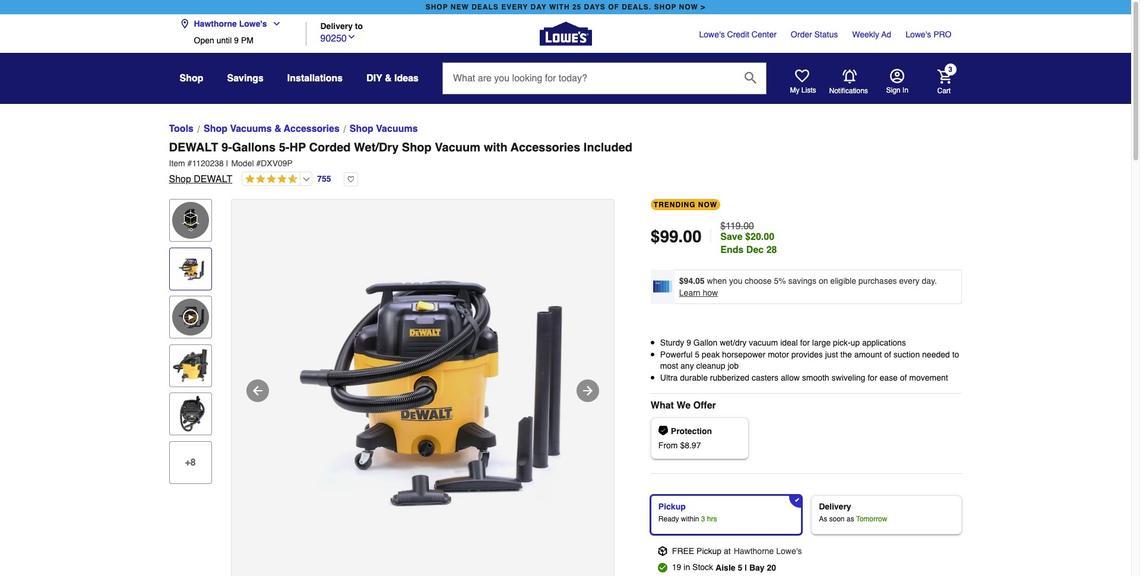 Task type: vqa. For each thing, say whether or not it's contained in the screenshot.
water
no



Task type: describe. For each thing, give the bounding box(es) containing it.
save
[[721, 232, 743, 242]]

$8.97
[[680, 441, 701, 450]]

most
[[660, 361, 678, 371]]

ideas
[[394, 73, 419, 84]]

2 shop from the left
[[654, 3, 677, 11]]

shop vacuums link
[[350, 122, 418, 136]]

delivery to
[[320, 21, 363, 31]]

hawthorne lowe's button
[[180, 12, 286, 36]]

19 in stock aisle 5 | bay 20
[[672, 563, 776, 573]]

new
[[451, 3, 469, 11]]

dxv09p
[[261, 159, 293, 168]]

$94.05
[[679, 276, 705, 286]]

shop new deals every day with 25 days of deals. shop now >
[[426, 3, 706, 11]]

protection
[[671, 427, 712, 436]]

lists
[[802, 86, 816, 94]]

weekly ad
[[852, 30, 891, 39]]

lowe's home improvement notification center image
[[842, 69, 857, 83]]

25
[[572, 3, 582, 11]]

sign in
[[886, 86, 908, 94]]

just
[[825, 350, 838, 359]]

up
[[851, 338, 860, 347]]

eligible
[[830, 276, 856, 286]]

5 inside sturdy 9 gallon wet/dry vacuum ideal for large pick-up applications powerful 5 peak horsepower motor provides just the amount of suction needed to most any cleanup job ultra durable rubberized casters allow smooth swiveling for ease of movement
[[695, 350, 700, 359]]

applications
[[862, 338, 906, 347]]

28
[[766, 245, 777, 255]]

hawthorne lowe's
[[194, 19, 267, 29]]

weekly
[[852, 30, 879, 39]]

free pickup at hawthorne lowe's
[[672, 547, 802, 556]]

lowe's credit center link
[[699, 29, 777, 40]]

shop inside dewalt 9-gallons 5-hp corded wet/dry shop vacuum with accessories included item # 1120238 | model # dxv09p
[[402, 141, 432, 154]]

protection from $8.97
[[658, 427, 712, 450]]

pickup image
[[658, 547, 667, 556]]

| inside dewalt 9-gallons 5-hp corded wet/dry shop vacuum with accessories included item # 1120238 | model # dxv09p
[[226, 159, 228, 168]]

0 vertical spatial of
[[884, 350, 891, 359]]

dewalt  #dxv09p - thumbnail2 image
[[172, 347, 209, 384]]

order
[[791, 30, 812, 39]]

sign
[[886, 86, 901, 94]]

dewalt  #dxv09p - thumbnail3 image
[[172, 396, 209, 433]]

notifications
[[829, 86, 868, 95]]

order status
[[791, 30, 838, 39]]

item
[[169, 159, 185, 168]]

what we offer
[[651, 400, 716, 411]]

the
[[840, 350, 852, 359]]

model
[[231, 159, 254, 168]]

free
[[672, 547, 694, 556]]

Search Query text field
[[443, 63, 735, 94]]

location image
[[180, 19, 189, 29]]

deals
[[472, 3, 499, 11]]

durable
[[680, 373, 708, 382]]

protection plan filled image
[[658, 426, 668, 436]]

1 shop from the left
[[426, 3, 448, 11]]

shop for shop dewalt
[[169, 174, 191, 185]]

installations button
[[287, 68, 343, 89]]

pickup inside pickup ready within 3 hrs
[[658, 502, 686, 512]]

dewalt  #dxv09p image
[[231, 200, 614, 576]]

lowe's home improvement account image
[[890, 69, 904, 83]]

rubberized
[[710, 373, 749, 382]]

dec
[[746, 245, 764, 255]]

lowe's home improvement logo image
[[540, 7, 592, 60]]

sturdy
[[660, 338, 684, 347]]

now inside the "shop new deals every day with 25 days of deals. shop now >" link
[[679, 3, 698, 11]]

option group containing pickup
[[646, 491, 967, 539]]

1 # from the left
[[187, 159, 192, 168]]

purchases
[[859, 276, 897, 286]]

soon
[[829, 515, 845, 523]]

$20.00
[[745, 232, 774, 242]]

how
[[703, 288, 718, 298]]

what
[[651, 400, 674, 411]]

wet/dry
[[720, 338, 747, 347]]

check circle filled image
[[658, 563, 667, 573]]

hrs
[[707, 515, 717, 523]]

pickup ready within 3 hrs
[[658, 502, 717, 523]]

9 inside sturdy 9 gallon wet/dry vacuum ideal for large pick-up applications powerful 5 peak horsepower motor provides just the amount of suction needed to most any cleanup job ultra durable rubberized casters allow smooth swiveling for ease of movement
[[687, 338, 691, 347]]

lowe's home improvement lists image
[[795, 69, 809, 83]]

offer
[[693, 400, 716, 411]]

casters
[[752, 373, 779, 382]]

shop button
[[180, 68, 203, 89]]

as
[[847, 515, 854, 523]]

delivery for to
[[320, 21, 353, 31]]

19
[[672, 563, 681, 572]]

hawthorne inside "hawthorne lowe's" button
[[194, 19, 237, 29]]

| inside 19 in stock aisle 5 | bay 20
[[745, 563, 747, 573]]

provides
[[791, 350, 823, 359]]

job
[[728, 361, 739, 371]]

lowe's home improvement cart image
[[937, 69, 952, 83]]

large
[[812, 338, 831, 347]]

vacuums for shop vacuums & accessories
[[230, 124, 272, 134]]

1 vertical spatial dewalt
[[194, 174, 232, 185]]

shop for shop vacuums & accessories
[[204, 124, 227, 134]]

amount
[[854, 350, 882, 359]]

tools link
[[169, 122, 194, 136]]

4.6 stars image
[[242, 174, 298, 185]]

trending
[[654, 201, 696, 209]]

gallon
[[694, 338, 718, 347]]

as
[[819, 515, 827, 523]]

ad
[[881, 30, 891, 39]]

>
[[701, 3, 706, 11]]

powerful
[[660, 350, 693, 359]]

ease
[[880, 373, 898, 382]]

any
[[681, 361, 694, 371]]

until
[[217, 36, 232, 45]]

arrow left image
[[250, 384, 265, 398]]

1 vertical spatial &
[[274, 124, 281, 134]]

$ 99 . 00
[[651, 227, 702, 246]]



Task type: locate. For each thing, give the bounding box(es) containing it.
savings
[[227, 73, 264, 84]]

1 vertical spatial now
[[698, 201, 717, 209]]

0 vertical spatial 3
[[948, 66, 952, 74]]

shop vacuums
[[350, 124, 418, 134]]

delivery for as
[[819, 502, 851, 512]]

shop down open
[[180, 73, 203, 84]]

& right the diy
[[385, 73, 392, 84]]

0 horizontal spatial delivery
[[320, 21, 353, 31]]

0 horizontal spatial pickup
[[658, 502, 686, 512]]

accessories
[[284, 124, 340, 134], [511, 141, 580, 154]]

shop dewalt
[[169, 174, 232, 185]]

9 left pm
[[234, 36, 239, 45]]

1 horizontal spatial 3
[[948, 66, 952, 74]]

| left "model"
[[226, 159, 228, 168]]

3
[[948, 66, 952, 74], [701, 515, 705, 523]]

peak
[[702, 350, 720, 359]]

0 vertical spatial for
[[800, 338, 810, 347]]

vacuums for shop vacuums
[[376, 124, 418, 134]]

0 horizontal spatial chevron down image
[[267, 19, 281, 29]]

my lists
[[790, 86, 816, 94]]

00
[[683, 227, 702, 246]]

& inside button
[[385, 73, 392, 84]]

1 horizontal spatial &
[[385, 73, 392, 84]]

dewalt
[[169, 141, 218, 154], [194, 174, 232, 185]]

vacuums up dewalt 9-gallons 5-hp corded wet/dry shop vacuum with accessories included item # 1120238 | model # dxv09p at the top of the page
[[376, 124, 418, 134]]

dewalt down 1120238
[[194, 174, 232, 185]]

credit
[[727, 30, 749, 39]]

bay
[[749, 563, 765, 573]]

every
[[899, 276, 920, 286]]

5 left peak
[[695, 350, 700, 359]]

shop up the 9-
[[204, 124, 227, 134]]

to inside sturdy 9 gallon wet/dry vacuum ideal for large pick-up applications powerful 5 peak horsepower motor provides just the amount of suction needed to most any cleanup job ultra durable rubberized casters allow smooth swiveling for ease of movement
[[952, 350, 959, 359]]

center
[[752, 30, 777, 39]]

1 vertical spatial of
[[900, 373, 907, 382]]

trending now
[[654, 201, 717, 209]]

+8 button
[[169, 441, 212, 484]]

0 vertical spatial pickup
[[658, 502, 686, 512]]

pickup up 'stock'
[[697, 547, 722, 556]]

with
[[484, 141, 508, 154]]

90250 button
[[320, 30, 356, 45]]

9-
[[222, 141, 232, 154]]

day.
[[922, 276, 937, 286]]

pickup up ready
[[658, 502, 686, 512]]

shop for shop vacuums
[[350, 124, 373, 134]]

1 horizontal spatial chevron down image
[[347, 32, 356, 41]]

|
[[226, 159, 228, 168], [709, 226, 713, 246], [745, 563, 747, 573]]

755
[[317, 174, 331, 183]]

0 horizontal spatial for
[[800, 338, 810, 347]]

status
[[814, 30, 838, 39]]

search image
[[745, 72, 757, 83]]

dewalt  #dxv09p - thumbnail image
[[172, 250, 209, 287]]

| right 00
[[709, 226, 713, 246]]

vacuums up gallons
[[230, 124, 272, 134]]

tools
[[169, 124, 194, 134]]

order status link
[[791, 29, 838, 40]]

3 inside pickup ready within 3 hrs
[[701, 515, 705, 523]]

1 horizontal spatial 5
[[738, 563, 742, 573]]

sturdy 9 gallon wet/dry vacuum ideal for large pick-up applications powerful 5 peak horsepower motor provides just the amount of suction needed to most any cleanup job ultra durable rubberized casters allow smooth swiveling for ease of movement
[[660, 338, 959, 382]]

1 vertical spatial for
[[868, 373, 877, 382]]

1 horizontal spatial hawthorne
[[734, 547, 774, 556]]

1 horizontal spatial delivery
[[819, 502, 851, 512]]

accessories up item number 1 1 2 0 2 3 8 and model number d x v 0 9 p element
[[511, 141, 580, 154]]

tomorrow
[[856, 515, 887, 523]]

0 vertical spatial 9
[[234, 36, 239, 45]]

shop
[[426, 3, 448, 11], [654, 3, 677, 11]]

0 vertical spatial chevron down image
[[267, 19, 281, 29]]

pick-
[[833, 338, 851, 347]]

1 vertical spatial to
[[952, 350, 959, 359]]

1 vertical spatial hawthorne
[[734, 547, 774, 556]]

shop down 'shop vacuums' link
[[402, 141, 432, 154]]

in
[[903, 86, 908, 94]]

hawthorne
[[194, 19, 237, 29], [734, 547, 774, 556]]

heart outline image
[[344, 172, 358, 186]]

in
[[684, 563, 690, 572]]

days
[[584, 3, 606, 11]]

savings button
[[227, 68, 264, 89]]

1 horizontal spatial 9
[[687, 338, 691, 347]]

1 horizontal spatial pickup
[[697, 547, 722, 556]]

None search field
[[442, 62, 767, 104]]

0 horizontal spatial &
[[274, 124, 281, 134]]

you
[[729, 276, 743, 286]]

0 vertical spatial accessories
[[284, 124, 340, 134]]

0 horizontal spatial 3
[[701, 515, 705, 523]]

shop left "new"
[[426, 3, 448, 11]]

1 horizontal spatial shop
[[654, 3, 677, 11]]

now right trending on the top right
[[698, 201, 717, 209]]

3 left hrs
[[701, 515, 705, 523]]

0 horizontal spatial of
[[884, 350, 891, 359]]

0 horizontal spatial 9
[[234, 36, 239, 45]]

1120238
[[192, 159, 224, 168]]

cart
[[937, 86, 951, 95]]

2 # from the left
[[256, 159, 261, 168]]

of right ease
[[900, 373, 907, 382]]

within
[[681, 515, 699, 523]]

for left ease
[[868, 373, 877, 382]]

0 horizontal spatial 5
[[695, 350, 700, 359]]

0 vertical spatial |
[[226, 159, 228, 168]]

0 horizontal spatial vacuums
[[230, 124, 272, 134]]

5-
[[279, 141, 289, 154]]

accessories inside dewalt 9-gallons 5-hp corded wet/dry shop vacuum with accessories included item # 1120238 | model # dxv09p
[[511, 141, 580, 154]]

vacuum
[[749, 338, 778, 347]]

suction
[[894, 350, 920, 359]]

1 horizontal spatial accessories
[[511, 141, 580, 154]]

lowe's inside button
[[239, 19, 267, 29]]

1 vertical spatial 3
[[701, 515, 705, 523]]

1 vertical spatial |
[[709, 226, 713, 246]]

0 vertical spatial now
[[679, 3, 698, 11]]

& up 5-
[[274, 124, 281, 134]]

diy
[[367, 73, 382, 84]]

1 horizontal spatial vacuums
[[376, 124, 418, 134]]

now left >
[[679, 3, 698, 11]]

0 horizontal spatial #
[[187, 159, 192, 168]]

wet/dry
[[354, 141, 399, 154]]

0 vertical spatial delivery
[[320, 21, 353, 31]]

| left bay
[[745, 563, 747, 573]]

1 vertical spatial chevron down image
[[347, 32, 356, 41]]

#
[[187, 159, 192, 168], [256, 159, 261, 168]]

option group
[[646, 491, 967, 539]]

1 vertical spatial pickup
[[697, 547, 722, 556]]

my
[[790, 86, 800, 94]]

0 vertical spatial dewalt
[[169, 141, 218, 154]]

for up "provides"
[[800, 338, 810, 347]]

for
[[800, 338, 810, 347], [868, 373, 877, 382]]

shop right deals.
[[654, 3, 677, 11]]

we
[[677, 400, 691, 411]]

chevron down image
[[267, 19, 281, 29], [347, 32, 356, 41]]

save $20.00 ends dec 28
[[721, 232, 777, 255]]

dewalt inside dewalt 9-gallons 5-hp corded wet/dry shop vacuum with accessories included item # 1120238 | model # dxv09p
[[169, 141, 218, 154]]

0 vertical spatial hawthorne
[[194, 19, 237, 29]]

0 horizontal spatial |
[[226, 159, 228, 168]]

+8
[[185, 457, 196, 468]]

0 vertical spatial 5
[[695, 350, 700, 359]]

chevron down image inside 90250 button
[[347, 32, 356, 41]]

hawthorne up open until 9 pm
[[194, 19, 237, 29]]

vacuums
[[230, 124, 272, 134], [376, 124, 418, 134]]

of down applications
[[884, 350, 891, 359]]

1 horizontal spatial to
[[952, 350, 959, 359]]

0 horizontal spatial hawthorne
[[194, 19, 237, 29]]

$94.05 when you choose 5% savings on eligible purchases every day. learn how
[[679, 276, 937, 298]]

item number 1 1 2 0 2 3 8 and model number d x v 0 9 p element
[[169, 157, 962, 169]]

2 vertical spatial |
[[745, 563, 747, 573]]

2 vacuums from the left
[[376, 124, 418, 134]]

swiveling
[[832, 373, 865, 382]]

dewalt up 1120238
[[169, 141, 218, 154]]

9 right sturdy
[[687, 338, 691, 347]]

1 horizontal spatial for
[[868, 373, 877, 382]]

# right "model"
[[256, 159, 261, 168]]

open
[[194, 36, 214, 45]]

1 horizontal spatial of
[[900, 373, 907, 382]]

0 horizontal spatial to
[[355, 21, 363, 31]]

1 vertical spatial accessories
[[511, 141, 580, 154]]

1 horizontal spatial |
[[709, 226, 713, 246]]

0 horizontal spatial shop
[[426, 3, 448, 11]]

shop
[[180, 73, 203, 84], [204, 124, 227, 134], [350, 124, 373, 134], [402, 141, 432, 154], [169, 174, 191, 185]]

with
[[549, 3, 570, 11]]

0 vertical spatial &
[[385, 73, 392, 84]]

5 right "aisle"
[[738, 563, 742, 573]]

shop for shop
[[180, 73, 203, 84]]

accessories up hp
[[284, 124, 340, 134]]

&
[[385, 73, 392, 84], [274, 124, 281, 134]]

every
[[501, 3, 528, 11]]

1 vertical spatial 9
[[687, 338, 691, 347]]

5
[[695, 350, 700, 359], [738, 563, 742, 573]]

1 vertical spatial delivery
[[819, 502, 851, 512]]

# right item
[[187, 159, 192, 168]]

of
[[608, 3, 619, 11]]

pro
[[934, 30, 952, 39]]

99
[[660, 227, 679, 246]]

corded
[[309, 141, 351, 154]]

0 vertical spatial to
[[355, 21, 363, 31]]

choose
[[745, 276, 772, 286]]

delivery up 90250
[[320, 21, 353, 31]]

1 vertical spatial 5
[[738, 563, 742, 573]]

.
[[679, 227, 683, 246]]

diy & ideas button
[[367, 68, 419, 89]]

when
[[707, 276, 727, 286]]

hp
[[289, 141, 306, 154]]

1 vacuums from the left
[[230, 124, 272, 134]]

diy & ideas
[[367, 73, 419, 84]]

2 horizontal spatial |
[[745, 563, 747, 573]]

needed
[[922, 350, 950, 359]]

hawthorne up bay
[[734, 547, 774, 556]]

1 horizontal spatial #
[[256, 159, 261, 168]]

open until 9 pm
[[194, 36, 254, 45]]

0 horizontal spatial accessories
[[284, 124, 340, 134]]

lowe's pro
[[906, 30, 952, 39]]

delivery up soon
[[819, 502, 851, 512]]

delivery inside delivery as soon as tomorrow
[[819, 502, 851, 512]]

dewalt 9-gallons 5-hp corded wet/dry shop vacuum with accessories included item # 1120238 | model # dxv09p
[[169, 141, 633, 168]]

5 inside 19 in stock aisle 5 | bay 20
[[738, 563, 742, 573]]

my lists link
[[790, 69, 816, 95]]

shop up wet/dry
[[350, 124, 373, 134]]

shop down item
[[169, 174, 191, 185]]

arrow right image
[[580, 384, 595, 398]]

shop new deals every day with 25 days of deals. shop now > link
[[423, 0, 708, 14]]

3 up "cart"
[[948, 66, 952, 74]]

movement
[[909, 373, 948, 382]]



